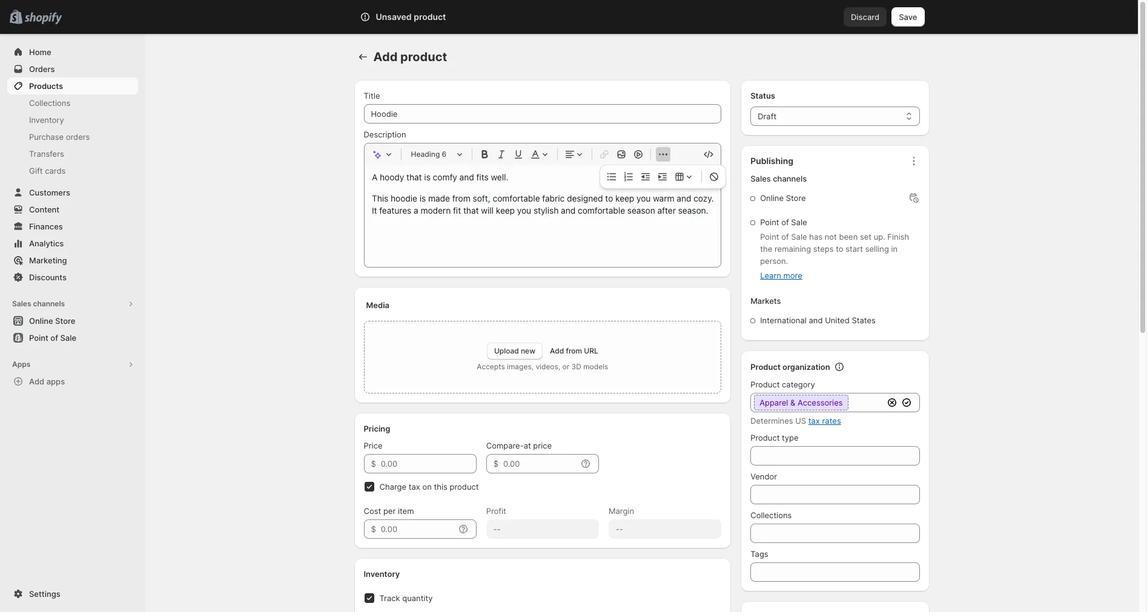Task type: vqa. For each thing, say whether or not it's contained in the screenshot.
channels
yes



Task type: locate. For each thing, give the bounding box(es) containing it.
store
[[787, 193, 806, 203], [55, 316, 75, 326]]

1 vertical spatial channels
[[33, 299, 65, 309]]

collections
[[29, 98, 70, 108], [751, 511, 792, 521]]

online store up point of sale button
[[29, 316, 75, 326]]

$ down compare-
[[494, 459, 499, 469]]

point of sale up remaining in the right top of the page
[[761, 218, 808, 227]]

1 vertical spatial sale
[[792, 232, 808, 242]]

1 horizontal spatial tax
[[809, 416, 821, 426]]

determines
[[751, 416, 794, 426]]

determines us tax rates
[[751, 416, 842, 426]]

status
[[751, 91, 776, 101]]

sales channels down discounts
[[12, 299, 65, 309]]

2 vertical spatial sale
[[60, 333, 76, 343]]

0 horizontal spatial collections
[[29, 98, 70, 108]]

in
[[892, 244, 898, 254]]

tax right the us
[[809, 416, 821, 426]]

heading 6 button
[[406, 147, 467, 162]]

1 vertical spatial point
[[761, 232, 780, 242]]

0 horizontal spatial sales
[[12, 299, 31, 309]]

product down 'determines'
[[751, 433, 780, 443]]

margin
[[609, 507, 635, 516]]

to
[[837, 244, 844, 254]]

apps button
[[7, 356, 138, 373]]

1 vertical spatial collections
[[751, 511, 792, 521]]

home
[[29, 47, 51, 57]]

product down product organization
[[751, 380, 780, 390]]

6
[[442, 150, 447, 159]]

point inside point of sale has not been set up. finish the remaining steps to start selling in person. learn more
[[761, 232, 780, 242]]

learn
[[761, 271, 782, 281]]

channels down discounts
[[33, 299, 65, 309]]

sales channels button
[[7, 296, 138, 313]]

add left apps
[[29, 377, 44, 387]]

upload new
[[495, 347, 536, 356]]

orders link
[[7, 61, 138, 78]]

0 vertical spatial product
[[414, 12, 446, 22]]

1 vertical spatial product
[[751, 380, 780, 390]]

online
[[761, 193, 784, 203], [29, 316, 53, 326]]

2 vertical spatial of
[[51, 333, 58, 343]]

0 horizontal spatial online store
[[29, 316, 75, 326]]

online store down publishing
[[761, 193, 806, 203]]

1 vertical spatial point of sale
[[29, 333, 76, 343]]

sales channels down publishing
[[751, 174, 807, 184]]

1 vertical spatial add
[[550, 347, 565, 356]]

0 horizontal spatial inventory
[[29, 115, 64, 125]]

store up point of sale link
[[55, 316, 75, 326]]

channels inside 'button'
[[33, 299, 65, 309]]

1 horizontal spatial add
[[374, 50, 398, 64]]

description
[[364, 130, 406, 139]]

pricing
[[364, 424, 391, 434]]

$ for price
[[371, 459, 376, 469]]

Cost per item text field
[[381, 520, 455, 539]]

inventory link
[[7, 112, 138, 128]]

point inside button
[[29, 333, 48, 343]]

3 product from the top
[[751, 433, 780, 443]]

2 horizontal spatial add
[[550, 347, 565, 356]]

quantity
[[403, 594, 433, 604]]

1 horizontal spatial online
[[761, 193, 784, 203]]

heading
[[411, 150, 440, 159]]

2 product from the top
[[751, 380, 780, 390]]

on
[[423, 482, 432, 492]]

accepts
[[477, 362, 505, 372]]

charge tax on this product
[[380, 482, 479, 492]]

product up product category
[[751, 362, 781, 372]]

0 vertical spatial collections
[[29, 98, 70, 108]]

has
[[810, 232, 823, 242]]

Profit text field
[[487, 520, 599, 539]]

tax left on in the bottom left of the page
[[409, 482, 421, 492]]

1 vertical spatial online
[[29, 316, 53, 326]]

$ down price
[[371, 459, 376, 469]]

more
[[784, 271, 803, 281]]

0 horizontal spatial store
[[55, 316, 75, 326]]

of inside button
[[51, 333, 58, 343]]

analytics
[[29, 239, 64, 249]]

transfers link
[[7, 145, 138, 162]]

online down publishing
[[761, 193, 784, 203]]

add inside add apps button
[[29, 377, 44, 387]]

1 vertical spatial product
[[401, 50, 447, 64]]

2 vertical spatial product
[[751, 433, 780, 443]]

point
[[761, 218, 780, 227], [761, 232, 780, 242], [29, 333, 48, 343]]

sale inside point of sale has not been set up. finish the remaining steps to start selling in person. learn more
[[792, 232, 808, 242]]

collections down vendor
[[751, 511, 792, 521]]

compare-
[[487, 441, 524, 451]]

0 horizontal spatial add
[[29, 377, 44, 387]]

$
[[371, 459, 376, 469], [494, 459, 499, 469], [371, 525, 376, 535]]

sales down publishing
[[751, 174, 771, 184]]

sales channels
[[751, 174, 807, 184], [12, 299, 65, 309]]

sales
[[751, 174, 771, 184], [12, 299, 31, 309]]

store down publishing
[[787, 193, 806, 203]]

0 vertical spatial online store
[[761, 193, 806, 203]]

images,
[[507, 362, 534, 372]]

0 horizontal spatial online
[[29, 316, 53, 326]]

1 horizontal spatial store
[[787, 193, 806, 203]]

inventory up purchase
[[29, 115, 64, 125]]

1 vertical spatial sales channels
[[12, 299, 65, 309]]

0 horizontal spatial tax
[[409, 482, 421, 492]]

home link
[[7, 44, 138, 61]]

inventory
[[29, 115, 64, 125], [364, 570, 400, 579]]

1 horizontal spatial channels
[[774, 174, 807, 184]]

add left from
[[550, 347, 565, 356]]

customers
[[29, 188, 70, 198]]

markets
[[751, 296, 782, 306]]

2 vertical spatial product
[[450, 482, 479, 492]]

online inside button
[[29, 316, 53, 326]]

$ down cost
[[371, 525, 376, 535]]

1 vertical spatial sales
[[12, 299, 31, 309]]

product category
[[751, 380, 816, 390]]

product right unsaved
[[414, 12, 446, 22]]

models
[[584, 362, 609, 372]]

point of sale
[[761, 218, 808, 227], [29, 333, 76, 343]]

states
[[852, 316, 876, 325]]

0 vertical spatial store
[[787, 193, 806, 203]]

finish
[[888, 232, 910, 242]]

point of sale has not been set up. finish the remaining steps to start selling in person. learn more
[[761, 232, 910, 281]]

0 horizontal spatial point of sale
[[29, 333, 76, 343]]

online up point of sale link
[[29, 316, 53, 326]]

publishing
[[751, 156, 794, 166]]

2 vertical spatial add
[[29, 377, 44, 387]]

0 vertical spatial point of sale
[[761, 218, 808, 227]]

product
[[414, 12, 446, 22], [401, 50, 447, 64], [450, 482, 479, 492]]

url
[[585, 347, 599, 356]]

point of sale down online store button in the left bottom of the page
[[29, 333, 76, 343]]

discard button
[[844, 7, 887, 27]]

1 vertical spatial store
[[55, 316, 75, 326]]

1 vertical spatial of
[[782, 232, 790, 242]]

collections down products
[[29, 98, 70, 108]]

vendor
[[751, 472, 778, 482]]

1 product from the top
[[751, 362, 781, 372]]

0 vertical spatial sales channels
[[751, 174, 807, 184]]

add apps
[[29, 377, 65, 387]]

product for product organization
[[751, 362, 781, 372]]

0 horizontal spatial sales channels
[[12, 299, 65, 309]]

0 horizontal spatial channels
[[33, 299, 65, 309]]

product for unsaved product
[[414, 12, 446, 22]]

add
[[374, 50, 398, 64], [550, 347, 565, 356], [29, 377, 44, 387]]

0 vertical spatial product
[[751, 362, 781, 372]]

0 vertical spatial channels
[[774, 174, 807, 184]]

apps
[[12, 360, 30, 369]]

2 vertical spatial point
[[29, 333, 48, 343]]

1 horizontal spatial inventory
[[364, 570, 400, 579]]

type
[[783, 433, 799, 443]]

finances
[[29, 222, 63, 232]]

international
[[761, 316, 807, 325]]

channels down publishing
[[774, 174, 807, 184]]

price
[[534, 441, 552, 451]]

1 horizontal spatial collections
[[751, 511, 792, 521]]

1 vertical spatial tax
[[409, 482, 421, 492]]

sales down discounts
[[12, 299, 31, 309]]

remaining
[[775, 244, 812, 254]]

$ for cost per item
[[371, 525, 376, 535]]

product right this on the left of page
[[450, 482, 479, 492]]

1 vertical spatial online store
[[29, 316, 75, 326]]

0 vertical spatial sales
[[751, 174, 771, 184]]

product type
[[751, 433, 799, 443]]

1 horizontal spatial online store
[[761, 193, 806, 203]]

0 vertical spatial add
[[374, 50, 398, 64]]

product down search
[[401, 50, 447, 64]]

and
[[809, 316, 823, 325]]

add apps button
[[7, 373, 138, 390]]

accepts images, videos, or 3d models
[[477, 362, 609, 372]]

add up title
[[374, 50, 398, 64]]

channels
[[774, 174, 807, 184], [33, 299, 65, 309]]

inventory up track
[[364, 570, 400, 579]]



Task type: describe. For each thing, give the bounding box(es) containing it.
discounts link
[[7, 269, 138, 286]]

0 vertical spatial inventory
[[29, 115, 64, 125]]

upload
[[495, 347, 519, 356]]

add from url
[[550, 347, 599, 356]]

$ for compare-at price
[[494, 459, 499, 469]]

gift cards
[[29, 166, 66, 176]]

Title text field
[[364, 104, 722, 124]]

point of sale link
[[7, 330, 138, 347]]

purchase
[[29, 132, 64, 142]]

steps
[[814, 244, 834, 254]]

upload new button
[[487, 343, 543, 360]]

been
[[840, 232, 858, 242]]

purchase orders
[[29, 132, 90, 142]]

gift
[[29, 166, 43, 176]]

save button
[[892, 7, 925, 27]]

Product category text field
[[751, 393, 884, 413]]

settings link
[[7, 586, 138, 603]]

orders
[[29, 64, 55, 74]]

up.
[[874, 232, 886, 242]]

1 horizontal spatial sales
[[751, 174, 771, 184]]

this
[[434, 482, 448, 492]]

Compare-at price text field
[[504, 455, 578, 474]]

Vendor text field
[[751, 485, 920, 505]]

search
[[414, 12, 440, 22]]

product for add product
[[401, 50, 447, 64]]

search button
[[394, 7, 745, 27]]

add product
[[374, 50, 447, 64]]

tags
[[751, 550, 769, 559]]

learn more link
[[761, 271, 803, 281]]

online store button
[[0, 313, 145, 330]]

Price text field
[[381, 455, 477, 474]]

Tags text field
[[751, 563, 920, 582]]

international and united states
[[761, 316, 876, 325]]

of inside point of sale has not been set up. finish the remaining steps to start selling in person. learn more
[[782, 232, 790, 242]]

cost per item
[[364, 507, 414, 516]]

unsaved product
[[376, 12, 446, 22]]

product for product type
[[751, 433, 780, 443]]

start
[[846, 244, 864, 254]]

online store inside button
[[29, 316, 75, 326]]

purchase orders link
[[7, 128, 138, 145]]

set
[[861, 232, 872, 242]]

point of sale inside button
[[29, 333, 76, 343]]

unsaved
[[376, 12, 412, 22]]

draft
[[758, 112, 777, 121]]

per
[[384, 507, 396, 516]]

selling
[[866, 244, 890, 254]]

us
[[796, 416, 807, 426]]

not
[[825, 232, 838, 242]]

category
[[783, 380, 816, 390]]

0 vertical spatial of
[[782, 218, 790, 227]]

online store link
[[7, 313, 138, 330]]

apps
[[46, 377, 65, 387]]

profit
[[487, 507, 507, 516]]

organization
[[783, 362, 831, 372]]

settings
[[29, 590, 60, 599]]

transfers
[[29, 149, 64, 159]]

add for add apps
[[29, 377, 44, 387]]

sale inside point of sale link
[[60, 333, 76, 343]]

content link
[[7, 201, 138, 218]]

united
[[826, 316, 850, 325]]

save
[[900, 12, 918, 22]]

shopify image
[[24, 13, 62, 25]]

title
[[364, 91, 380, 101]]

analytics link
[[7, 235, 138, 252]]

item
[[398, 507, 414, 516]]

add for add product
[[374, 50, 398, 64]]

compare-at price
[[487, 441, 552, 451]]

cost
[[364, 507, 381, 516]]

finances link
[[7, 218, 138, 235]]

track quantity
[[380, 594, 433, 604]]

tax rates link
[[809, 416, 842, 426]]

Product type text field
[[751, 447, 920, 466]]

0 vertical spatial online
[[761, 193, 784, 203]]

track
[[380, 594, 400, 604]]

gift cards link
[[7, 162, 138, 179]]

add for add from url
[[550, 347, 565, 356]]

0 vertical spatial sale
[[792, 218, 808, 227]]

0 vertical spatial point
[[761, 218, 780, 227]]

person.
[[761, 256, 789, 266]]

rates
[[823, 416, 842, 426]]

or
[[563, 362, 570, 372]]

collections link
[[7, 95, 138, 112]]

3d
[[572, 362, 582, 372]]

add from url button
[[550, 347, 599, 356]]

products
[[29, 81, 63, 91]]

content
[[29, 205, 60, 215]]

Collections text field
[[751, 524, 920, 544]]

0 vertical spatial tax
[[809, 416, 821, 426]]

1 vertical spatial inventory
[[364, 570, 400, 579]]

orders
[[66, 132, 90, 142]]

store inside button
[[55, 316, 75, 326]]

discounts
[[29, 273, 67, 282]]

media
[[366, 301, 390, 310]]

1 horizontal spatial sales channels
[[751, 174, 807, 184]]

heading 6
[[411, 150, 447, 159]]

from
[[566, 347, 583, 356]]

marketing link
[[7, 252, 138, 269]]

1 horizontal spatial point of sale
[[761, 218, 808, 227]]

sales inside 'button'
[[12, 299, 31, 309]]

discard
[[852, 12, 880, 22]]

Margin text field
[[609, 520, 722, 539]]

product organization
[[751, 362, 831, 372]]

sales channels inside 'button'
[[12, 299, 65, 309]]

point of sale button
[[0, 330, 145, 347]]

the
[[761, 244, 773, 254]]

products link
[[7, 78, 138, 95]]

product for product category
[[751, 380, 780, 390]]

at
[[524, 441, 531, 451]]



